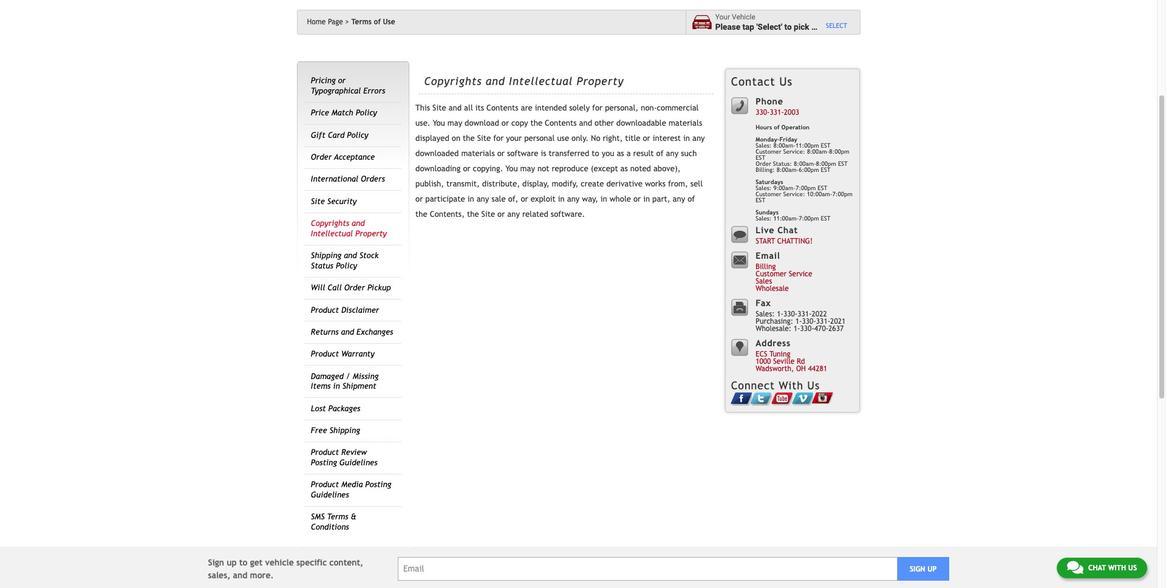 Task type: locate. For each thing, give the bounding box(es) containing it.
and right sales,
[[233, 570, 248, 580]]

1 vertical spatial service:
[[784, 191, 805, 197]]

1 horizontal spatial copyrights and intellectual property
[[424, 74, 624, 87]]

us down 44281
[[808, 379, 820, 392]]

0 vertical spatial to
[[785, 22, 792, 31]]

330- down phone
[[756, 108, 770, 117]]

copying.
[[473, 164, 503, 173]]

the left the 'contents,'
[[416, 210, 428, 219]]

0 horizontal spatial sign
[[208, 558, 224, 567]]

product down returns at the left bottom of page
[[311, 350, 339, 359]]

331- inside phone 330-331-2003
[[770, 108, 784, 117]]

330- up wholesale:
[[784, 310, 798, 319]]

product
[[311, 305, 339, 314], [311, 350, 339, 359], [311, 448, 339, 457], [311, 480, 339, 489]]

policy for gift card policy
[[347, 130, 368, 140]]

you up "distribute,"
[[506, 164, 518, 173]]

0 vertical spatial a
[[812, 22, 816, 31]]

1 vertical spatial contents
[[545, 119, 577, 128]]

chatting!
[[778, 237, 813, 246]]

order acceptance link
[[311, 153, 375, 162]]

billing
[[756, 263, 776, 271]]

chat
[[778, 225, 798, 235], [1089, 564, 1107, 572]]

shipping inside shipping and stock status policy
[[311, 251, 342, 260]]

order right call
[[344, 283, 365, 292]]

or
[[338, 76, 346, 85], [502, 119, 509, 128], [643, 134, 651, 143], [497, 149, 505, 158], [463, 164, 471, 173], [416, 194, 423, 204], [521, 194, 528, 204], [634, 194, 641, 204], [498, 210, 505, 219]]

copyrights and intellectual property up the are at the left top of page
[[424, 74, 624, 87]]

email
[[756, 250, 781, 261]]

posting for product review posting guidelines
[[311, 458, 337, 467]]

0 horizontal spatial may
[[448, 119, 462, 128]]

copyrights down site security on the left top
[[311, 219, 349, 228]]

terms right 'page'
[[351, 18, 372, 26]]

card
[[328, 130, 345, 140]]

0 horizontal spatial 331-
[[770, 108, 784, 117]]

service:
[[784, 148, 805, 155], [784, 191, 805, 197]]

terms up conditions
[[327, 512, 348, 521]]

or down publish,
[[416, 194, 423, 204]]

330- down 2022
[[801, 325, 815, 333]]

of inside the hours of operation monday-friday sales: 8:00am-11:00pm est customer service: 8:00am-8:00pm est order status: 8:00am-8:00pm est billing: 8:00am-6:00pm est saturdays sales: 9:00am-7:00pm est customer service: 10:00am-7:00pm est sundays sales: 11:00am-7:00pm est
[[774, 124, 780, 131]]

0 vertical spatial customer
[[756, 148, 782, 155]]

2 vertical spatial policy
[[336, 261, 357, 270]]

policy down errors
[[356, 108, 377, 117]]

any up such
[[693, 134, 705, 143]]

downloadable
[[617, 119, 666, 128]]

intellectual up "intended"
[[509, 74, 573, 87]]

0 horizontal spatial contents
[[487, 103, 519, 112]]

use
[[557, 134, 569, 143]]

vehicle right pick
[[818, 22, 845, 31]]

product inside product media posting guidelines
[[311, 480, 339, 489]]

2 horizontal spatial to
[[785, 22, 792, 31]]

or up typographical
[[338, 76, 346, 85]]

1 vertical spatial copyrights
[[311, 219, 349, 228]]

1 horizontal spatial terms
[[351, 18, 372, 26]]

policy up will call order pickup
[[336, 261, 357, 270]]

product media posting guidelines
[[311, 480, 392, 499]]

free shipping link
[[311, 426, 360, 435]]

and left all at left
[[449, 103, 462, 112]]

us right with
[[1129, 564, 1137, 572]]

vehicle up more.
[[265, 558, 294, 567]]

copyrights and intellectual property down security
[[311, 219, 387, 238]]

pickup
[[368, 283, 391, 292]]

this site and all its contents are intended solely for personal, non-commercial use. you may download or copy the contents and other downloadable materials displayed on the site for your personal use only. no right, title or interest in any downloaded materials or software is transferred to you as a result of any such downloading or copying. you may not reproduce (except as noted above), publish, transmit, distribute, display, modify, create derivative works from, sell or participate in any sale of, or exploit in any way, in whole or in part, any of the contents, the site or any related software.
[[416, 103, 705, 219]]

a right pick
[[812, 22, 816, 31]]

sign inside button
[[910, 565, 926, 573]]

for left your
[[493, 134, 504, 143]]

0 vertical spatial service:
[[784, 148, 805, 155]]

8:00am- up 6:00pm
[[807, 148, 830, 155]]

1 horizontal spatial up
[[928, 565, 937, 573]]

property
[[577, 74, 624, 87], [355, 229, 387, 238]]

copyrights and intellectual property link
[[311, 219, 387, 238]]

2 product from the top
[[311, 350, 339, 359]]

sales: inside fax sales: 1-330-331-2022 purchasing: 1-330-331-2021 wholesale: 1-330-470-2637
[[756, 310, 775, 319]]

2 vertical spatial customer
[[756, 270, 787, 278]]

as right you
[[617, 149, 624, 158]]

1 horizontal spatial may
[[520, 164, 535, 173]]

conditions
[[311, 522, 349, 532]]

1 vertical spatial vehicle
[[265, 558, 294, 567]]

only.
[[572, 134, 589, 143]]

0 vertical spatial copyrights
[[424, 74, 482, 87]]

0 vertical spatial materials
[[669, 119, 703, 128]]

0 horizontal spatial order
[[311, 153, 332, 162]]

product disclaimer link
[[311, 305, 379, 314]]

3 sales: from the top
[[756, 215, 772, 222]]

0 vertical spatial posting
[[311, 458, 337, 467]]

for up other on the right top of page
[[592, 103, 603, 112]]

2 vertical spatial to
[[239, 558, 248, 567]]

guidelines down review
[[340, 458, 378, 467]]

a
[[812, 22, 816, 31], [627, 149, 631, 158]]

intellectual up shipping and stock status policy at top left
[[311, 229, 353, 238]]

product media posting guidelines link
[[311, 480, 392, 499]]

1 vertical spatial property
[[355, 229, 387, 238]]

policy inside shipping and stock status policy
[[336, 261, 357, 270]]

0 horizontal spatial vehicle
[[265, 558, 294, 567]]

1 horizontal spatial materials
[[669, 119, 703, 128]]

pick
[[794, 22, 810, 31]]

or up copying.
[[497, 149, 505, 158]]

phone
[[756, 96, 784, 106]]

1 vertical spatial policy
[[347, 130, 368, 140]]

1 vertical spatial for
[[493, 134, 504, 143]]

materials up copying.
[[461, 149, 495, 158]]

exchanges
[[357, 327, 393, 337]]

2021
[[831, 317, 846, 326]]

sales
[[756, 277, 772, 286]]

policy right card
[[347, 130, 368, 140]]

3 product from the top
[[311, 448, 339, 457]]

1 vertical spatial to
[[592, 149, 599, 158]]

materials down commercial
[[669, 119, 703, 128]]

1 horizontal spatial posting
[[365, 480, 392, 489]]

0 horizontal spatial to
[[239, 558, 248, 567]]

us up phone
[[780, 75, 793, 88]]

1 vertical spatial guidelines
[[311, 490, 349, 499]]

9:00am-
[[774, 185, 796, 191]]

1 vertical spatial a
[[627, 149, 631, 158]]

email billing customer service sales wholesale
[[756, 250, 813, 293]]

1 vertical spatial copyrights and intellectual property
[[311, 219, 387, 238]]

0 vertical spatial may
[[448, 119, 462, 128]]

of right 'result'
[[657, 149, 664, 158]]

software
[[507, 149, 539, 158]]

a inside this site and all its contents are intended solely for personal, non-commercial use. you may download or copy the contents and other downloadable materials displayed on the site for your personal use only. no right, title or interest in any downloaded materials or software is transferred to you as a result of any such downloading or copying. you may not reproduce (except as noted above), publish, transmit, distribute, display, modify, create derivative works from, sell or participate in any sale of, or exploit in any way, in whole or in part, any of the contents, the site or any related software.
[[627, 149, 631, 158]]

1 horizontal spatial you
[[506, 164, 518, 173]]

customer service link
[[756, 270, 813, 278]]

0 horizontal spatial copyrights
[[311, 219, 349, 228]]

1 horizontal spatial 331-
[[798, 310, 812, 319]]

customer
[[756, 148, 782, 155], [756, 191, 782, 197], [756, 270, 787, 278]]

connect
[[731, 379, 775, 392]]

posting right media
[[365, 480, 392, 489]]

lost packages
[[311, 404, 361, 413]]

you right use. on the left of the page
[[433, 119, 445, 128]]

pricing
[[311, 76, 336, 85]]

8:00pm down 11:00pm
[[816, 160, 837, 167]]

shipping up "status"
[[311, 251, 342, 260]]

contents up use
[[545, 119, 577, 128]]

comments image
[[1067, 560, 1084, 575]]

may up on at the left top of the page
[[448, 119, 462, 128]]

to left get
[[239, 558, 248, 567]]

status
[[311, 261, 334, 270]]

guidelines inside product media posting guidelines
[[311, 490, 349, 499]]

0 vertical spatial for
[[592, 103, 603, 112]]

to inside sign up to get vehicle specific content, sales, and more.
[[239, 558, 248, 567]]

pricing or typographical errors link
[[311, 76, 385, 95]]

1 horizontal spatial intellectual
[[509, 74, 573, 87]]

4 product from the top
[[311, 480, 339, 489]]

shipping down packages
[[330, 426, 360, 435]]

1 horizontal spatial to
[[592, 149, 599, 158]]

1 horizontal spatial vehicle
[[818, 22, 845, 31]]

(except
[[591, 164, 618, 173]]

rd
[[797, 357, 805, 366]]

1 horizontal spatial us
[[808, 379, 820, 392]]

product for product media posting guidelines
[[311, 480, 339, 489]]

site security
[[311, 197, 357, 206]]

sms
[[311, 512, 325, 521]]

8:00am-
[[774, 142, 796, 149], [807, 148, 830, 155], [794, 160, 816, 167], [777, 166, 799, 173]]

0 vertical spatial guidelines
[[340, 458, 378, 467]]

2 sales: from the top
[[756, 185, 772, 191]]

chat down the 11:00am-
[[778, 225, 798, 235]]

tap
[[743, 22, 755, 31]]

sign inside sign up to get vehicle specific content, sales, and more.
[[208, 558, 224, 567]]

0 horizontal spatial up
[[227, 558, 237, 567]]

security
[[327, 197, 357, 206]]

order
[[311, 153, 332, 162], [756, 160, 772, 167], [344, 283, 365, 292]]

product for product review posting guidelines
[[311, 448, 339, 457]]

0 horizontal spatial terms
[[327, 512, 348, 521]]

1 horizontal spatial sign
[[910, 565, 926, 573]]

posting down free
[[311, 458, 337, 467]]

1 vertical spatial customer
[[756, 191, 782, 197]]

1 vertical spatial you
[[506, 164, 518, 173]]

2 horizontal spatial order
[[756, 160, 772, 167]]

chat left with
[[1089, 564, 1107, 572]]

product for product disclaimer
[[311, 305, 339, 314]]

and left stock
[[344, 251, 357, 260]]

2 customer from the top
[[756, 191, 782, 197]]

as up derivative
[[621, 164, 628, 173]]

posting inside product review posting guidelines
[[311, 458, 337, 467]]

posting inside product media posting guidelines
[[365, 480, 392, 489]]

1 vertical spatial us
[[808, 379, 820, 392]]

6:00pm
[[799, 166, 819, 173]]

1 vertical spatial terms
[[327, 512, 348, 521]]

lost packages link
[[311, 404, 361, 413]]

any
[[693, 134, 705, 143], [666, 149, 679, 158], [477, 194, 489, 204], [567, 194, 580, 204], [673, 194, 686, 204], [508, 210, 520, 219]]

3 customer from the top
[[756, 270, 787, 278]]

0 vertical spatial copyrights and intellectual property
[[424, 74, 624, 87]]

0 vertical spatial policy
[[356, 108, 377, 117]]

ecs
[[756, 350, 768, 359]]

all
[[464, 103, 473, 112]]

product up returns at the left bottom of page
[[311, 305, 339, 314]]

shipping
[[311, 251, 342, 260], [330, 426, 360, 435]]

0 horizontal spatial intellectual
[[311, 229, 353, 238]]

1 sales: from the top
[[756, 142, 772, 149]]

1- right wholesale:
[[794, 325, 801, 333]]

0 vertical spatial vehicle
[[818, 22, 845, 31]]

gift card policy
[[311, 130, 368, 140]]

sign for sign up
[[910, 565, 926, 573]]

1 horizontal spatial a
[[812, 22, 816, 31]]

1-
[[777, 310, 784, 319], [796, 317, 802, 326], [794, 325, 801, 333]]

product disclaimer
[[311, 305, 379, 314]]

other
[[595, 119, 614, 128]]

up for sign up
[[928, 565, 937, 573]]

distribute,
[[482, 179, 520, 188]]

0 horizontal spatial chat
[[778, 225, 798, 235]]

display,
[[523, 179, 550, 188]]

wholesale:
[[756, 325, 792, 333]]

1- up wholesale:
[[777, 310, 784, 319]]

copyrights up all at left
[[424, 74, 482, 87]]

and inside sign up to get vehicle specific content, sales, and more.
[[233, 570, 248, 580]]

1 horizontal spatial chat
[[1089, 564, 1107, 572]]

or right the 'whole' on the right top of the page
[[634, 194, 641, 204]]

publish,
[[416, 179, 444, 188]]

7:00pm
[[796, 185, 816, 191], [833, 191, 853, 197], [799, 215, 819, 222]]

guidelines for review
[[340, 458, 378, 467]]

0 horizontal spatial a
[[627, 149, 631, 158]]

you
[[433, 119, 445, 128], [506, 164, 518, 173]]

product down free
[[311, 448, 339, 457]]

sales: down fax
[[756, 310, 775, 319]]

any up above), at the right of page
[[666, 149, 679, 158]]

of down sell
[[688, 194, 695, 204]]

0 vertical spatial chat
[[778, 225, 798, 235]]

will
[[311, 283, 325, 292]]

contents right its
[[487, 103, 519, 112]]

live chat start chatting!
[[756, 225, 813, 246]]

use
[[383, 18, 395, 26]]

disclaimer
[[341, 305, 379, 314]]

to left you
[[592, 149, 599, 158]]

guidelines down media
[[311, 490, 349, 499]]

and down security
[[352, 219, 365, 228]]

order down gift
[[311, 153, 332, 162]]

to
[[785, 22, 792, 31], [592, 149, 599, 158], [239, 558, 248, 567]]

1 product from the top
[[311, 305, 339, 314]]

sales: down billing:
[[756, 185, 772, 191]]

up inside sign up to get vehicle specific content, sales, and more.
[[227, 558, 237, 567]]

4 sales: from the top
[[756, 310, 775, 319]]

1 horizontal spatial copyrights
[[424, 74, 482, 87]]

0 vertical spatial intellectual
[[509, 74, 573, 87]]

guidelines inside product review posting guidelines
[[340, 458, 378, 467]]

product for product warranty
[[311, 350, 339, 359]]

Email email field
[[398, 557, 898, 581]]

or inside pricing or typographical errors
[[338, 76, 346, 85]]

items
[[311, 382, 331, 391]]

1 vertical spatial materials
[[461, 149, 495, 158]]

2003
[[784, 108, 800, 117]]

0 vertical spatial you
[[433, 119, 445, 128]]

terms
[[351, 18, 372, 26], [327, 512, 348, 521]]

a inside your vehicle please tap 'select' to pick a vehicle
[[812, 22, 816, 31]]

2 horizontal spatial us
[[1129, 564, 1137, 572]]

returns
[[311, 327, 339, 337]]

product review posting guidelines link
[[311, 448, 378, 467]]

sales: up live on the top right of the page
[[756, 215, 772, 222]]

product inside product review posting guidelines
[[311, 448, 339, 457]]

0 horizontal spatial posting
[[311, 458, 337, 467]]

service: left 10:00am-
[[784, 191, 805, 197]]

0 vertical spatial shipping
[[311, 251, 342, 260]]

product warranty link
[[311, 350, 375, 359]]

0 horizontal spatial property
[[355, 229, 387, 238]]

result
[[633, 149, 654, 158]]

in down damaged at bottom left
[[333, 382, 340, 391]]

1 horizontal spatial property
[[577, 74, 624, 87]]

above),
[[654, 164, 681, 173]]

sales,
[[208, 570, 230, 580]]

sales:
[[756, 142, 772, 149], [756, 185, 772, 191], [756, 215, 772, 222], [756, 310, 775, 319]]

up inside button
[[928, 565, 937, 573]]

policy
[[356, 108, 377, 117], [347, 130, 368, 140], [336, 261, 357, 270]]

1 vertical spatial shipping
[[330, 426, 360, 435]]

status:
[[773, 160, 792, 167]]

service: down friday
[[784, 148, 805, 155]]

you
[[602, 149, 615, 158]]

2 vertical spatial us
[[1129, 564, 1137, 572]]

may left not
[[520, 164, 535, 173]]

reproduce
[[552, 164, 589, 173]]

1 vertical spatial posting
[[365, 480, 392, 489]]

site security link
[[311, 197, 357, 206]]

0 horizontal spatial us
[[780, 75, 793, 88]]

sales: down hours
[[756, 142, 772, 149]]

sundays
[[756, 209, 779, 216]]



Task type: vqa. For each thing, say whether or not it's contained in the screenshot.
but in the "N55 Water Pump Fit perfectly and works as advertised. A bit on the pricey side but that's expected for BMW parts. Still way more affordable than a dealer part."
no



Task type: describe. For each thing, give the bounding box(es) containing it.
missing
[[353, 372, 379, 381]]

us for chat
[[1129, 564, 1137, 572]]

2 horizontal spatial 331-
[[816, 317, 831, 326]]

in left "part," on the right
[[644, 194, 650, 204]]

terms inside sms terms & conditions
[[327, 512, 348, 521]]

posting for product media posting guidelines
[[365, 480, 392, 489]]

330- inside phone 330-331-2003
[[756, 108, 770, 117]]

8:00am- down 11:00pm
[[794, 160, 816, 167]]

wholesale
[[756, 285, 789, 293]]

7:00pm down 6:00pm
[[796, 185, 816, 191]]

contact
[[731, 75, 776, 88]]

returns and exchanges
[[311, 327, 393, 337]]

damaged
[[311, 372, 344, 381]]

transferred
[[549, 149, 590, 158]]

please
[[716, 22, 741, 31]]

in right way, at top
[[601, 194, 607, 204]]

transmit,
[[447, 179, 480, 188]]

or left copy
[[502, 119, 509, 128]]

in inside 'damaged / missing items in shipment'
[[333, 382, 340, 391]]

site left security
[[311, 197, 325, 206]]

'select'
[[757, 22, 783, 31]]

live
[[756, 225, 775, 235]]

8:00am- up "9:00am-"
[[777, 166, 799, 173]]

customer inside email billing customer service sales wholesale
[[756, 270, 787, 278]]

hours
[[756, 124, 772, 131]]

call
[[328, 283, 342, 292]]

billing link
[[756, 263, 776, 271]]

content,
[[329, 558, 363, 567]]

errors
[[363, 86, 385, 95]]

no
[[591, 134, 601, 143]]

participate
[[425, 194, 465, 204]]

whole
[[610, 194, 631, 204]]

the up personal
[[531, 119, 543, 128]]

lost
[[311, 404, 326, 413]]

up for sign up to get vehicle specific content, sales, and more.
[[227, 558, 237, 567]]

review
[[341, 448, 367, 457]]

2 service: from the top
[[784, 191, 805, 197]]

0 vertical spatial us
[[780, 75, 793, 88]]

page
[[328, 18, 343, 26]]

7:00pm down 10:00am-
[[799, 215, 819, 222]]

1 vertical spatial as
[[621, 164, 628, 173]]

order inside the hours of operation monday-friday sales: 8:00am-11:00pm est customer service: 8:00am-8:00pm est order status: 8:00am-8:00pm est billing: 8:00am-6:00pm est saturdays sales: 9:00am-7:00pm est customer service: 10:00am-7:00pm est sundays sales: 11:00am-7:00pm est
[[756, 160, 772, 167]]

or up "transmit,"
[[463, 164, 471, 173]]

downloading
[[416, 164, 461, 173]]

and down "product disclaimer"
[[341, 327, 354, 337]]

address
[[756, 338, 791, 348]]

works
[[645, 179, 666, 188]]

of left use
[[374, 18, 381, 26]]

the right on at the left top of the page
[[463, 134, 475, 143]]

sale
[[492, 194, 506, 204]]

to inside this site and all its contents are intended solely for personal, non-commercial use. you may download or copy the contents and other downloadable materials displayed on the site for your personal use only. no right, title or interest in any downloaded materials or software is transferred to you as a result of any such downloading or copying. you may not reproduce (except as noted above), publish, transmit, distribute, display, modify, create derivative works from, sell or participate in any sale of, or exploit in any way, in whole or in part, any of the contents, the site or any related software.
[[592, 149, 599, 158]]

address ecs tuning 1000 seville rd wadsworth, oh 44281
[[756, 338, 828, 373]]

its
[[476, 103, 484, 112]]

site down the download
[[477, 134, 491, 143]]

and up only.
[[579, 119, 592, 128]]

free
[[311, 426, 327, 435]]

1 horizontal spatial contents
[[545, 119, 577, 128]]

0 vertical spatial terms
[[351, 18, 372, 26]]

1 vertical spatial intellectual
[[311, 229, 353, 238]]

guidelines for media
[[311, 490, 349, 499]]

this
[[416, 103, 430, 112]]

any down of,
[[508, 210, 520, 219]]

0 horizontal spatial copyrights and intellectual property
[[311, 219, 387, 238]]

way,
[[582, 194, 598, 204]]

vehicle
[[732, 13, 756, 21]]

contact us
[[731, 75, 793, 88]]

your
[[716, 13, 730, 21]]

related
[[522, 210, 549, 219]]

seville
[[773, 357, 795, 366]]

saturdays
[[756, 179, 784, 185]]

shipping and stock status policy
[[311, 251, 379, 270]]

330-331-2003 link
[[756, 108, 800, 117]]

site down sale
[[482, 210, 495, 219]]

vehicle inside sign up to get vehicle specific content, sales, and more.
[[265, 558, 294, 567]]

operation
[[782, 124, 810, 131]]

1 vertical spatial 8:00pm
[[816, 160, 837, 167]]

0 vertical spatial property
[[577, 74, 624, 87]]

0 horizontal spatial you
[[433, 119, 445, 128]]

home page link
[[307, 18, 349, 26]]

right,
[[603, 134, 623, 143]]

330- left 2637
[[802, 317, 817, 326]]

personal,
[[605, 103, 639, 112]]

wadsworth,
[[756, 365, 794, 373]]

your
[[506, 134, 522, 143]]

derivative
[[607, 179, 643, 188]]

to inside your vehicle please tap 'select' to pick a vehicle
[[785, 22, 792, 31]]

8:00am- up status:
[[774, 142, 796, 149]]

0 horizontal spatial materials
[[461, 149, 495, 158]]

in down modify,
[[558, 194, 565, 204]]

vehicle inside your vehicle please tap 'select' to pick a vehicle
[[818, 22, 845, 31]]

connect with us
[[731, 379, 820, 392]]

44281
[[808, 365, 828, 373]]

with
[[1109, 564, 1127, 572]]

any up software.
[[567, 194, 580, 204]]

policy for price match policy
[[356, 108, 377, 117]]

download
[[465, 119, 499, 128]]

1 service: from the top
[[784, 148, 805, 155]]

7:00pm right "9:00am-"
[[833, 191, 853, 197]]

any down from, at the top right of page
[[673, 194, 686, 204]]

1- left 2022
[[796, 317, 802, 326]]

site right this
[[433, 103, 446, 112]]

2637
[[829, 325, 844, 333]]

product review posting guidelines
[[311, 448, 378, 467]]

1 vertical spatial may
[[520, 164, 535, 173]]

create
[[581, 179, 604, 188]]

the right the 'contents,'
[[467, 210, 479, 219]]

1 vertical spatial chat
[[1089, 564, 1107, 572]]

0 vertical spatial contents
[[487, 103, 519, 112]]

home page
[[307, 18, 343, 26]]

will call order pickup
[[311, 283, 391, 292]]

exploit
[[531, 194, 556, 204]]

international orders link
[[311, 175, 385, 184]]

0 vertical spatial 8:00pm
[[830, 148, 850, 155]]

chat inside live chat start chatting!
[[778, 225, 798, 235]]

sign up to get vehicle specific content, sales, and more.
[[208, 558, 363, 580]]

warranty
[[341, 350, 375, 359]]

10:00am-
[[807, 191, 833, 197]]

product warranty
[[311, 350, 375, 359]]

1 horizontal spatial for
[[592, 103, 603, 112]]

terms of use
[[351, 18, 395, 26]]

price match policy link
[[311, 108, 377, 117]]

interest
[[653, 134, 681, 143]]

1000
[[756, 357, 771, 366]]

and inside shipping and stock status policy
[[344, 251, 357, 260]]

and up the download
[[486, 74, 505, 87]]

0 horizontal spatial for
[[493, 134, 504, 143]]

1 horizontal spatial order
[[344, 283, 365, 292]]

fax sales: 1-330-331-2022 purchasing: 1-330-331-2021 wholesale: 1-330-470-2637
[[756, 298, 846, 333]]

or right of,
[[521, 194, 528, 204]]

in down "transmit,"
[[468, 194, 474, 204]]

any left sale
[[477, 194, 489, 204]]

or right title
[[643, 134, 651, 143]]

1 customer from the top
[[756, 148, 782, 155]]

international orders
[[311, 175, 385, 184]]

intended
[[535, 103, 567, 112]]

0 vertical spatial as
[[617, 149, 624, 158]]

or down sale
[[498, 210, 505, 219]]

in up such
[[684, 134, 690, 143]]

us for connect
[[808, 379, 820, 392]]

property inside copyrights and intellectual property
[[355, 229, 387, 238]]

copy
[[512, 119, 528, 128]]

such
[[681, 149, 697, 158]]

damaged / missing items in shipment link
[[311, 372, 379, 391]]

sign for sign up to get vehicle specific content, sales, and more.
[[208, 558, 224, 567]]

international
[[311, 175, 359, 184]]

specific
[[296, 558, 327, 567]]



